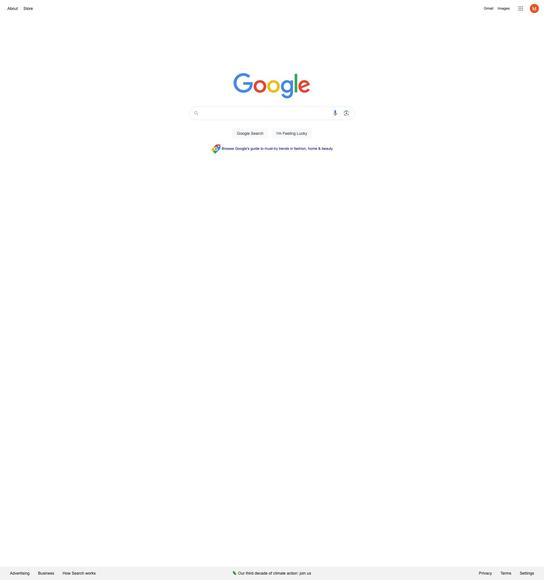 Task type: describe. For each thing, give the bounding box(es) containing it.
search by voice image
[[332, 110, 339, 117]]

search by image image
[[343, 110, 350, 117]]

google image
[[234, 73, 311, 99]]



Task type: vqa. For each thing, say whether or not it's contained in the screenshot.
leftmost more
no



Task type: locate. For each thing, give the bounding box(es) containing it.
None search field
[[6, 105, 539, 145]]



